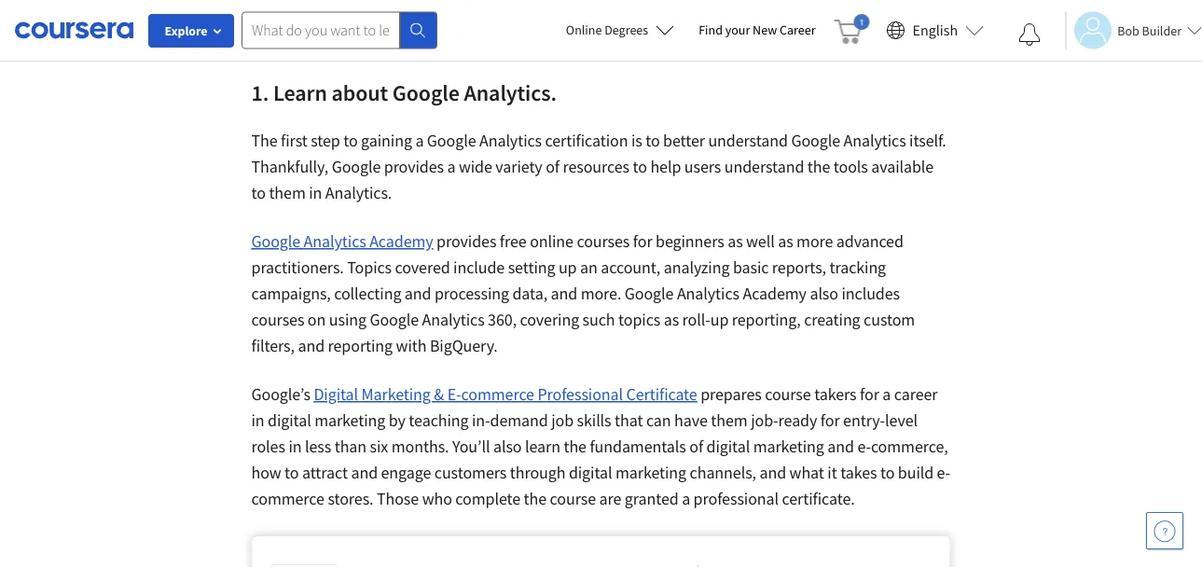 Task type: locate. For each thing, give the bounding box(es) containing it.
certification
[[545, 130, 628, 151]]

1 vertical spatial academy
[[743, 283, 807, 304]]

up
[[559, 257, 577, 278], [711, 309, 729, 330]]

1.
[[251, 78, 269, 106]]

creating
[[804, 309, 861, 330]]

on
[[308, 309, 326, 330]]

are
[[599, 488, 622, 509]]

1 vertical spatial understand
[[725, 156, 804, 177]]

granted
[[625, 488, 679, 509]]

0 vertical spatial up
[[559, 257, 577, 278]]

also down demand
[[493, 436, 522, 457]]

course left are
[[550, 488, 596, 509]]

understand
[[708, 130, 788, 151], [725, 156, 804, 177]]

digital
[[268, 410, 311, 431], [707, 436, 750, 457], [569, 462, 612, 483]]

0 horizontal spatial analytics.
[[325, 182, 392, 203]]

2 horizontal spatial as
[[778, 231, 794, 252]]

ready
[[779, 410, 817, 431]]

e- down entry-
[[858, 436, 871, 457]]

0 vertical spatial them
[[269, 182, 306, 203]]

1 horizontal spatial academy
[[743, 283, 807, 304]]

filters,
[[251, 335, 295, 356]]

such
[[583, 309, 615, 330]]

to down thankfully,
[[251, 182, 266, 203]]

e- right build
[[937, 462, 951, 483]]

academy inside 'provides free online courses for beginners as well as more advanced practitioners. topics covered include setting up an account, analyzing basic reports, tracking campaigns, collecting and processing data, and more. google analytics academy also includes courses on using google analytics 360, covering such topics as roll-up reporting, creating custom filters, and reporting with bigquery.'
[[743, 283, 807, 304]]

1 horizontal spatial as
[[728, 231, 743, 252]]

1 vertical spatial them
[[711, 410, 748, 431]]

of down have
[[690, 436, 703, 457]]

1 vertical spatial also
[[493, 436, 522, 457]]

skills
[[577, 410, 612, 431]]

provides up include
[[437, 231, 497, 252]]

find
[[699, 21, 723, 38]]

what
[[790, 462, 824, 483]]

available
[[872, 156, 934, 177]]

google up with
[[370, 309, 419, 330]]

0 horizontal spatial for
[[633, 231, 653, 252]]

0 horizontal spatial digital
[[268, 410, 311, 431]]

english
[[913, 21, 958, 40]]

up left reporting,
[[711, 309, 729, 330]]

digital
[[314, 384, 358, 405]]

understand right users
[[725, 156, 804, 177]]

online degrees
[[566, 21, 648, 38]]

1 horizontal spatial the
[[564, 436, 587, 457]]

to left 'help' in the right of the page
[[633, 156, 647, 177]]

bob
[[1118, 22, 1140, 39]]

1 horizontal spatial e-
[[937, 462, 951, 483]]

as left roll-
[[664, 309, 679, 330]]

0 horizontal spatial them
[[269, 182, 306, 203]]

courses
[[577, 231, 630, 252], [251, 309, 304, 330]]

1 vertical spatial course
[[550, 488, 596, 509]]

2 vertical spatial in
[[289, 436, 302, 457]]

job-
[[751, 410, 779, 431]]

thankfully,
[[251, 156, 329, 177]]

shopping cart: 1 item image
[[834, 14, 870, 44]]

also
[[810, 283, 839, 304], [493, 436, 522, 457]]

academy up covered
[[370, 231, 433, 252]]

google's
[[251, 384, 311, 405]]

0 horizontal spatial course
[[550, 488, 596, 509]]

is
[[631, 130, 642, 151]]

campaigns,
[[251, 283, 331, 304]]

analytics up tools
[[844, 130, 906, 151]]

and up it
[[828, 436, 854, 457]]

step
[[311, 130, 340, 151]]

in-
[[472, 410, 490, 431]]

prepares
[[701, 384, 762, 405]]

1 vertical spatial commerce
[[251, 488, 325, 509]]

the down job
[[564, 436, 587, 457]]

1 vertical spatial for
[[860, 384, 880, 405]]

bigquery.
[[430, 335, 498, 356]]

to
[[344, 130, 358, 151], [646, 130, 660, 151], [633, 156, 647, 177], [251, 182, 266, 203], [285, 462, 299, 483], [881, 462, 895, 483]]

360,
[[488, 309, 517, 330]]

0 horizontal spatial also
[[493, 436, 522, 457]]

them down prepares
[[711, 410, 748, 431]]

marketing
[[315, 410, 386, 431], [753, 436, 824, 457], [616, 462, 687, 483]]

learn
[[525, 436, 561, 457]]

complete
[[456, 488, 521, 509]]

1 horizontal spatial digital
[[569, 462, 612, 483]]

in down thankfully,
[[309, 182, 322, 203]]

google down gaining
[[332, 156, 381, 177]]

0 vertical spatial provides
[[384, 156, 444, 177]]

provides
[[384, 156, 444, 177], [437, 231, 497, 252]]

commerce inside prepares course takers for a career in digital marketing by teaching in-demand job skills that can have them job-ready for entry-level roles in less than six months. you'll also learn the fundamentals of digital marketing and e-commerce, how to attract and engage customers through digital marketing channels, and what it takes to build e- commerce stores. those who complete the course are granted a professional certificate.
[[251, 488, 325, 509]]

1 vertical spatial e-
[[937, 462, 951, 483]]

the left tools
[[808, 156, 831, 177]]

basic
[[733, 257, 769, 278]]

also up creating
[[810, 283, 839, 304]]

e-
[[858, 436, 871, 457], [937, 462, 951, 483]]

show notifications image
[[1019, 23, 1041, 46]]

english button
[[879, 0, 992, 61]]

learn
[[273, 78, 327, 106]]

wide
[[459, 156, 492, 177]]

about
[[332, 78, 388, 106]]

0 vertical spatial of
[[546, 156, 560, 177]]

includes
[[842, 283, 900, 304]]

google analytics academy
[[251, 231, 433, 252]]

1 vertical spatial provides
[[437, 231, 497, 252]]

them inside prepares course takers for a career in digital marketing by teaching in-demand job skills that can have them job-ready for entry-level roles in less than six months. you'll also learn the fundamentals of digital marketing and e-commerce, how to attract and engage customers through digital marketing channels, and what it takes to build e- commerce stores. those who complete the course are granted a professional certificate.
[[711, 410, 748, 431]]

1 vertical spatial digital
[[707, 436, 750, 457]]

analytics. inside the first step to gaining a google analytics certification is to better understand google analytics itself. thankfully, google provides a wide variety of resources to help users understand the tools available to them in analytics.
[[325, 182, 392, 203]]

in left less
[[289, 436, 302, 457]]

account,
[[601, 257, 661, 278]]

2 horizontal spatial the
[[808, 156, 831, 177]]

digital down google's
[[268, 410, 311, 431]]

digital up are
[[569, 462, 612, 483]]

courses up an
[[577, 231, 630, 252]]

1 vertical spatial marketing
[[753, 436, 824, 457]]

analytics
[[479, 130, 542, 151], [844, 130, 906, 151], [304, 231, 366, 252], [677, 283, 740, 304], [422, 309, 485, 330]]

0 vertical spatial in
[[309, 182, 322, 203]]

course up ready
[[765, 384, 811, 405]]

1 horizontal spatial courses
[[577, 231, 630, 252]]

up left an
[[559, 257, 577, 278]]

and left what in the bottom of the page
[[760, 462, 787, 483]]

collecting
[[334, 283, 401, 304]]

itself.
[[910, 130, 947, 151]]

0 horizontal spatial commerce
[[251, 488, 325, 509]]

find your new career link
[[690, 19, 825, 42]]

analytics. up google analytics academy
[[325, 182, 392, 203]]

the down the through
[[524, 488, 547, 509]]

0 horizontal spatial in
[[251, 410, 265, 431]]

1 vertical spatial up
[[711, 309, 729, 330]]

first
[[281, 130, 308, 151]]

1 horizontal spatial analytics.
[[464, 78, 557, 106]]

of
[[546, 156, 560, 177], [690, 436, 703, 457]]

also inside prepares course takers for a career in digital marketing by teaching in-demand job skills that can have them job-ready for entry-level roles in less than six months. you'll also learn the fundamentals of digital marketing and e-commerce, how to attract and engage customers through digital marketing channels, and what it takes to build e- commerce stores. those who complete the course are granted a professional certificate.
[[493, 436, 522, 457]]

analytics down the analyzing
[[677, 283, 740, 304]]

0 horizontal spatial academy
[[370, 231, 433, 252]]

1 vertical spatial analytics.
[[325, 182, 392, 203]]

2 horizontal spatial in
[[309, 182, 322, 203]]

understand up users
[[708, 130, 788, 151]]

commerce up in-
[[461, 384, 534, 405]]

find your new career
[[699, 21, 816, 38]]

the
[[251, 130, 278, 151]]

analytics. up "variety"
[[464, 78, 557, 106]]

for
[[633, 231, 653, 252], [860, 384, 880, 405], [821, 410, 840, 431]]

2 vertical spatial marketing
[[616, 462, 687, 483]]

1 horizontal spatial them
[[711, 410, 748, 431]]

of right "variety"
[[546, 156, 560, 177]]

provides down gaining
[[384, 156, 444, 177]]

as left well at the top right
[[728, 231, 743, 252]]

in
[[309, 182, 322, 203], [251, 410, 265, 431], [289, 436, 302, 457]]

0 horizontal spatial courses
[[251, 309, 304, 330]]

an
[[580, 257, 598, 278]]

0 vertical spatial for
[[633, 231, 653, 252]]

by
[[389, 410, 406, 431]]

2 vertical spatial the
[[524, 488, 547, 509]]

commerce,
[[871, 436, 948, 457]]

a right granted at right
[[682, 488, 690, 509]]

google
[[393, 78, 460, 106], [427, 130, 476, 151], [791, 130, 841, 151], [332, 156, 381, 177], [251, 231, 300, 252], [625, 283, 674, 304], [370, 309, 419, 330]]

for up account,
[[633, 231, 653, 252]]

1 vertical spatial in
[[251, 410, 265, 431]]

them down thankfully,
[[269, 182, 306, 203]]

digital up channels,
[[707, 436, 750, 457]]

0 vertical spatial understand
[[708, 130, 788, 151]]

0 vertical spatial marketing
[[315, 410, 386, 431]]

commerce down how
[[251, 488, 325, 509]]

degrees
[[605, 21, 648, 38]]

for inside 'provides free online courses for beginners as well as more advanced practitioners. topics covered include setting up an account, analyzing basic reports, tracking campaigns, collecting and processing data, and more. google analytics academy also includes courses on using google analytics 360, covering such topics as roll-up reporting, creating custom filters, and reporting with bigquery.'
[[633, 231, 653, 252]]

have
[[675, 410, 708, 431]]

certificate
[[626, 384, 698, 405]]

0 vertical spatial commerce
[[461, 384, 534, 405]]

for up entry-
[[860, 384, 880, 405]]

2 horizontal spatial marketing
[[753, 436, 824, 457]]

the
[[808, 156, 831, 177], [564, 436, 587, 457], [524, 488, 547, 509]]

using
[[329, 309, 367, 330]]

0 horizontal spatial marketing
[[315, 410, 386, 431]]

0 horizontal spatial up
[[559, 257, 577, 278]]

in up roles
[[251, 410, 265, 431]]

1 horizontal spatial commerce
[[461, 384, 534, 405]]

of inside prepares course takers for a career in digital marketing by teaching in-demand job skills that can have them job-ready for entry-level roles in less than six months. you'll also learn the fundamentals of digital marketing and e-commerce, how to attract and engage customers through digital marketing channels, and what it takes to build e- commerce stores. those who complete the course are granted a professional certificate.
[[690, 436, 703, 457]]

0 vertical spatial the
[[808, 156, 831, 177]]

google's digital marketing & e-commerce professional certificate
[[251, 384, 698, 405]]

a left the wide
[[447, 156, 456, 177]]

for down takers
[[821, 410, 840, 431]]

2 horizontal spatial for
[[860, 384, 880, 405]]

marketing up granted at right
[[616, 462, 687, 483]]

marketing up than
[[315, 410, 386, 431]]

0 horizontal spatial e-
[[858, 436, 871, 457]]

coursera image
[[15, 15, 133, 45]]

academy up reporting,
[[743, 283, 807, 304]]

0 horizontal spatial of
[[546, 156, 560, 177]]

commerce
[[461, 384, 534, 405], [251, 488, 325, 509]]

1 horizontal spatial of
[[690, 436, 703, 457]]

the inside the first step to gaining a google analytics certification is to better understand google analytics itself. thankfully, google provides a wide variety of resources to help users understand the tools available to them in analytics.
[[808, 156, 831, 177]]

beginners
[[656, 231, 725, 252]]

entry-
[[843, 410, 885, 431]]

0 vertical spatial also
[[810, 283, 839, 304]]

2 horizontal spatial digital
[[707, 436, 750, 457]]

0 horizontal spatial the
[[524, 488, 547, 509]]

the first step to gaining a google analytics certification is to better understand google analytics itself. thankfully, google provides a wide variety of resources to help users understand the tools available to them in analytics.
[[251, 130, 947, 203]]

1 vertical spatial of
[[690, 436, 703, 457]]

free
[[500, 231, 527, 252]]

1 horizontal spatial also
[[810, 283, 839, 304]]

as right well at the top right
[[778, 231, 794, 252]]

2 vertical spatial for
[[821, 410, 840, 431]]

None search field
[[242, 12, 438, 49]]

also inside 'provides free online courses for beginners as well as more advanced practitioners. topics covered include setting up an account, analyzing basic reports, tracking campaigns, collecting and processing data, and more. google analytics academy also includes courses on using google analytics 360, covering such topics as roll-up reporting, creating custom filters, and reporting with bigquery.'
[[810, 283, 839, 304]]

topics
[[619, 309, 661, 330]]

to left build
[[881, 462, 895, 483]]

1 horizontal spatial course
[[765, 384, 811, 405]]

marketing down ready
[[753, 436, 824, 457]]

and
[[405, 283, 431, 304], [551, 283, 578, 304], [298, 335, 325, 356], [828, 436, 854, 457], [351, 462, 378, 483], [760, 462, 787, 483]]

courses up filters, at the left
[[251, 309, 304, 330]]



Task type: vqa. For each thing, say whether or not it's contained in the screenshot.
beginners
yes



Task type: describe. For each thing, give the bounding box(es) containing it.
bob builder button
[[1066, 12, 1202, 49]]

provides free online courses for beginners as well as more advanced practitioners. topics covered include setting up an account, analyzing basic reports, tracking campaigns, collecting and processing data, and more. google analytics academy also includes courses on using google analytics 360, covering such topics as roll-up reporting, creating custom filters, and reporting with bigquery.
[[251, 231, 915, 356]]

through
[[510, 462, 566, 483]]

fundamentals
[[590, 436, 686, 457]]

topics
[[347, 257, 392, 278]]

bob builder
[[1118, 22, 1182, 39]]

to right how
[[285, 462, 299, 483]]

0 vertical spatial courses
[[577, 231, 630, 252]]

analytics up topics
[[304, 231, 366, 252]]

online degrees button
[[551, 9, 690, 50]]

0 vertical spatial course
[[765, 384, 811, 405]]

of inside the first step to gaining a google analytics certification is to better understand google analytics itself. thankfully, google provides a wide variety of resources to help users understand the tools available to them in analytics.
[[546, 156, 560, 177]]

gaining
[[361, 130, 412, 151]]

well
[[746, 231, 775, 252]]

and up covering at the bottom left
[[551, 283, 578, 304]]

e-
[[447, 384, 461, 405]]

and up stores.
[[351, 462, 378, 483]]

prepares course takers for a career in digital marketing by teaching in-demand job skills that can have them job-ready for entry-level roles in less than six months. you'll also learn the fundamentals of digital marketing and e-commerce, how to attract and engage customers through digital marketing channels, and what it takes to build e- commerce stores. those who complete the course are granted a professional certificate.
[[251, 384, 951, 509]]

career
[[780, 21, 816, 38]]

takers
[[815, 384, 857, 405]]

who
[[422, 488, 452, 509]]

tracking
[[830, 257, 886, 278]]

customers
[[435, 462, 507, 483]]

google up gaining
[[393, 78, 460, 106]]

your
[[726, 21, 750, 38]]

google up tools
[[791, 130, 841, 151]]

marketing
[[362, 384, 431, 405]]

explore button
[[148, 14, 234, 48]]

0 vertical spatial analytics.
[[464, 78, 557, 106]]

those
[[377, 488, 419, 509]]

reports,
[[772, 257, 826, 278]]

than
[[335, 436, 367, 457]]

less
[[305, 436, 331, 457]]

engage
[[381, 462, 431, 483]]

What do you want to learn? text field
[[242, 12, 400, 49]]

covered
[[395, 257, 450, 278]]

roll-
[[683, 309, 711, 330]]

0 vertical spatial e-
[[858, 436, 871, 457]]

a left career
[[883, 384, 891, 405]]

1 vertical spatial courses
[[251, 309, 304, 330]]

stores.
[[328, 488, 374, 509]]

teaching
[[409, 410, 469, 431]]

0 vertical spatial digital
[[268, 410, 311, 431]]

in inside the first step to gaining a google analytics certification is to better understand google analytics itself. thankfully, google provides a wide variety of resources to help users understand the tools available to them in analytics.
[[309, 182, 322, 203]]

demand
[[490, 410, 548, 431]]

and down on
[[298, 335, 325, 356]]

digital marketing & e-commerce professional certificate link
[[314, 384, 698, 405]]

google analytics academy link
[[251, 231, 433, 252]]

provides inside 'provides free online courses for beginners as well as more advanced practitioners. topics covered include setting up an account, analyzing basic reports, tracking campaigns, collecting and processing data, and more. google analytics academy also includes courses on using google analytics 360, covering such topics as roll-up reporting, creating custom filters, and reporting with bigquery.'
[[437, 231, 497, 252]]

google up practitioners.
[[251, 231, 300, 252]]

covering
[[520, 309, 579, 330]]

resources
[[563, 156, 630, 177]]

reporting
[[328, 335, 393, 356]]

them inside the first step to gaining a google analytics certification is to better understand google analytics itself. thankfully, google provides a wide variety of resources to help users understand the tools available to them in analytics.
[[269, 182, 306, 203]]

takes
[[841, 462, 877, 483]]

users
[[685, 156, 721, 177]]

analytics up bigquery.
[[422, 309, 485, 330]]

advanced
[[837, 231, 904, 252]]

to right step
[[344, 130, 358, 151]]

include
[[453, 257, 505, 278]]

google up topics
[[625, 283, 674, 304]]

a right gaining
[[415, 130, 424, 151]]

months.
[[392, 436, 449, 457]]

provides inside the first step to gaining a google analytics certification is to better understand google analytics itself. thankfully, google provides a wide variety of resources to help users understand the tools available to them in analytics.
[[384, 156, 444, 177]]

and down covered
[[405, 283, 431, 304]]

better
[[663, 130, 705, 151]]

1 horizontal spatial up
[[711, 309, 729, 330]]

processing
[[435, 283, 509, 304]]

that
[[615, 410, 643, 431]]

professional
[[538, 384, 623, 405]]

0 horizontal spatial as
[[664, 309, 679, 330]]

&
[[434, 384, 444, 405]]

2 vertical spatial digital
[[569, 462, 612, 483]]

google up the wide
[[427, 130, 476, 151]]

analytics up "variety"
[[479, 130, 542, 151]]

you'll
[[452, 436, 490, 457]]

six
[[370, 436, 388, 457]]

1 vertical spatial the
[[564, 436, 587, 457]]

1 horizontal spatial marketing
[[616, 462, 687, 483]]

can
[[646, 410, 671, 431]]

online
[[530, 231, 574, 252]]

practitioners.
[[251, 257, 344, 278]]

level
[[885, 410, 918, 431]]

analyzing
[[664, 257, 730, 278]]

1. learn about google analytics.
[[251, 78, 557, 106]]

0 vertical spatial academy
[[370, 231, 433, 252]]

how
[[251, 462, 281, 483]]

setting
[[508, 257, 555, 278]]

1 horizontal spatial for
[[821, 410, 840, 431]]

1 horizontal spatial in
[[289, 436, 302, 457]]

to right is
[[646, 130, 660, 151]]

it
[[828, 462, 837, 483]]

data,
[[513, 283, 548, 304]]

variety
[[496, 156, 543, 177]]

professional
[[694, 488, 779, 509]]

more
[[797, 231, 833, 252]]

online
[[566, 21, 602, 38]]

roles
[[251, 436, 285, 457]]

help center image
[[1154, 520, 1176, 542]]

reporting,
[[732, 309, 801, 330]]



